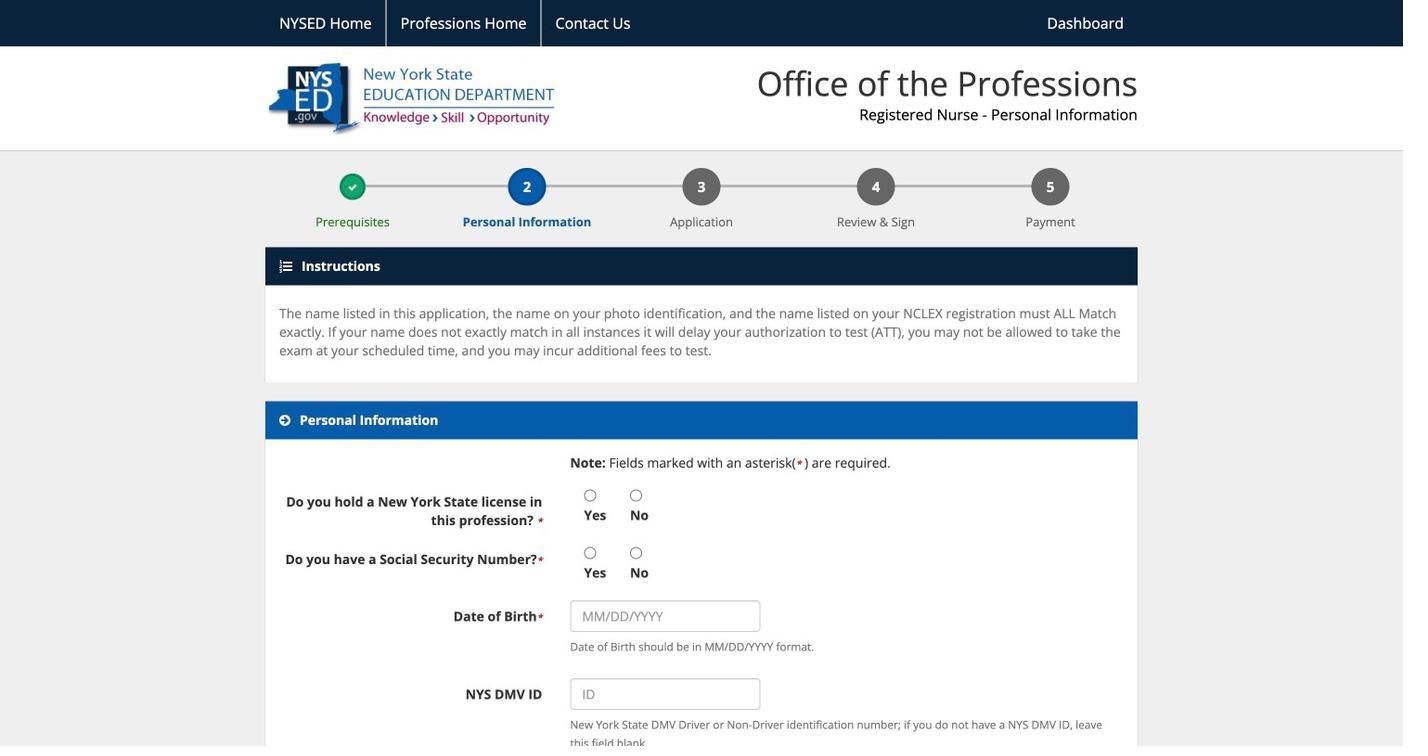 Task type: vqa. For each thing, say whether or not it's contained in the screenshot.
Last Name text field
no



Task type: locate. For each thing, give the bounding box(es) containing it.
ID text field
[[570, 679, 761, 710]]

None radio
[[584, 490, 596, 502], [630, 490, 642, 502], [630, 547, 642, 560], [584, 490, 596, 502], [630, 490, 642, 502], [630, 547, 642, 560]]

list ol image
[[279, 260, 292, 273]]

check image
[[348, 183, 357, 192]]

None radio
[[584, 547, 596, 560]]

arrow circle right image
[[279, 414, 291, 427]]

MM/DD/YYYY text field
[[570, 601, 761, 632]]



